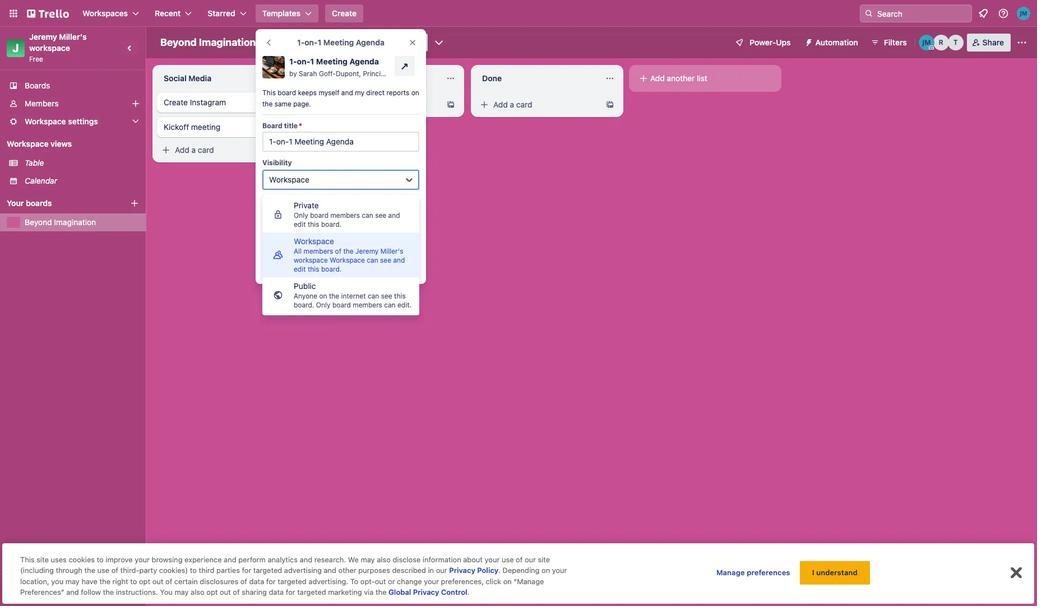 Task type: vqa. For each thing, say whether or not it's contained in the screenshot.
Bob Builder (bobbuilder40) image
no



Task type: describe. For each thing, give the bounding box(es) containing it.
t
[[954, 38, 958, 47]]

miller's inside jeremy miller's workspace free
[[59, 32, 87, 41]]

edit.
[[398, 301, 412, 310]]

analytics
[[268, 556, 298, 565]]

board inside public anyone on the internet can see this board. only board members can edit.
[[333, 301, 351, 310]]

Social Media text field
[[157, 70, 280, 87]]

see inside workspace all members of the jeremy miller's workspace workspace can see and edit this board.
[[380, 256, 391, 265]]

control
[[441, 589, 467, 597]]

by
[[289, 70, 297, 78]]

workspace for workspace
[[269, 175, 309, 184]]

2 vertical spatial may
[[175, 589, 189, 597]]

power-ups
[[750, 38, 791, 47]]

can left edit.
[[384, 301, 396, 310]]

board. inside workspace all members of the jeremy miller's workspace workspace can see and edit this board.
[[321, 265, 342, 274]]

only inside the private only board members can see and edit this board.
[[294, 211, 308, 220]]

primary element
[[0, 0, 1037, 27]]

board. inside the private only board members can see and edit this board.
[[321, 220, 342, 229]]

2 horizontal spatial out
[[375, 578, 386, 587]]

Search field
[[874, 5, 972, 22]]

and inside the private only board members can see and edit this board.
[[388, 211, 400, 220]]

only inside public anyone on the internet can see this board. only board members can edit.
[[316, 301, 331, 310]]

the inside public anyone on the internet can see this board. only board members can edit.
[[329, 292, 339, 301]]

filters
[[884, 38, 907, 47]]

imagination inside beyond imagination text box
[[199, 36, 256, 48]]

and up advertising
[[300, 556, 312, 565]]

"manage
[[514, 578, 544, 587]]

privacy policy link
[[449, 567, 499, 576]]

1 site from the left
[[37, 556, 49, 565]]

this inside the private only board members can see and edit this board.
[[308, 220, 319, 229]]

workspace all members of the jeremy miller's workspace workspace can see and edit this board.
[[294, 237, 405, 274]]

your boards
[[7, 199, 52, 208]]

sm image for automation
[[800, 34, 816, 49]]

beyond inside text box
[[160, 36, 197, 48]]

automation button
[[800, 34, 865, 52]]

0 horizontal spatial out
[[152, 578, 163, 587]]

starred
[[208, 8, 235, 18]]

this board keeps myself and my direct reports on the same page.
[[262, 89, 419, 108]]

policy
[[477, 567, 499, 576]]

jeremy inside jeremy miller's workspace free
[[29, 32, 57, 41]]

add board image
[[130, 199, 139, 208]]

another
[[667, 73, 695, 83]]

premium
[[39, 586, 71, 596]]

workspace views
[[7, 139, 72, 149]]

return to previous screen image
[[265, 38, 274, 47]]

meeting
[[191, 122, 221, 132]]

information
[[423, 556, 461, 565]]

1 vertical spatial our
[[436, 567, 447, 576]]

to inside . depending on your location, you may have the right to opt out of certain disclosures of data for targeted advertising. to opt-out or change your preferences, click on "manage preferences" and follow the instructions. you may also opt out of sharing data for targeted marketing via the
[[130, 578, 137, 587]]

1 horizontal spatial opt
[[207, 589, 218, 597]]

also inside . depending on your location, you may have the right to opt out of certain disclosures of data for targeted advertising. to opt-out or change your preferences, click on "manage preferences" and follow the instructions. you may also opt out of sharing data for targeted marketing via the
[[191, 589, 205, 597]]

the right via
[[376, 589, 387, 597]]

opt-
[[360, 578, 375, 587]]

workspace for workspace all members of the jeremy miller's workspace workspace can see and edit this board.
[[294, 237, 334, 246]]

not
[[357, 215, 369, 225]]

privacy alert dialog
[[2, 544, 1034, 605]]

power-
[[750, 38, 776, 47]]

table
[[25, 158, 44, 168]]

1 horizontal spatial privacy
[[449, 567, 475, 576]]

back to home image
[[27, 4, 69, 22]]

your up party at the left
[[135, 556, 150, 565]]

the left right
[[100, 578, 111, 587]]

0 horizontal spatial beyond imagination
[[25, 218, 96, 227]]

1 horizontal spatial add a card link
[[476, 97, 601, 113]]

also inside this site uses cookies to improve your browsing experience and perform analytics and research. we may also disclose information about your use of our site (including through the use of third-party cookies) to third parties for targeted advertising and other purposes described in our
[[377, 556, 391, 565]]

workspace for workspace settings
[[25, 117, 66, 126]]

workspace navigation collapse icon image
[[122, 40, 138, 56]]

. depending on your location, you may have the right to opt out of certain disclosures of data for targeted advertising. to opt-out or change your preferences, click on "manage preferences" and follow the instructions. you may also opt out of sharing data for targeted marketing via the
[[20, 567, 567, 597]]

on- for 1-on-1 meeting agenda by sarah goff-dupont, principal writer @ atlassian
[[297, 57, 310, 66]]

global
[[389, 589, 411, 597]]

free
[[73, 586, 88, 596]]

click
[[486, 578, 501, 587]]

2 vertical spatial for
[[286, 589, 295, 597]]

meeting for 1-on-1 meeting agenda by sarah goff-dupont, principal writer @ atlassian
[[316, 57, 348, 66]]

and inside this board keeps myself and my direct reports on the same page.
[[341, 89, 353, 97]]

terryturtle85 (terryturtle85) image
[[948, 35, 964, 50]]

. inside . depending on your location, you may have the right to opt out of certain disclosures of data for targeted advertising. to opt-out or change your preferences, click on "manage preferences" and follow the instructions. you may also opt out of sharing data for targeted marketing via the
[[499, 567, 501, 576]]

r button
[[934, 35, 949, 50]]

and inside activity and members will not be copied to the new board.
[[292, 215, 305, 225]]

members link
[[0, 95, 146, 113]]

manage
[[717, 568, 745, 577]]

0 horizontal spatial privacy
[[413, 589, 439, 597]]

copied
[[382, 215, 407, 225]]

activity
[[262, 215, 289, 225]]

cookies
[[69, 556, 95, 565]]

edit inside the private only board members can see and edit this board.
[[294, 220, 306, 229]]

0 horizontal spatial .
[[467, 589, 470, 597]]

research.
[[314, 556, 346, 565]]

of left sharing
[[233, 589, 240, 597]]

depending
[[503, 567, 540, 576]]

workspace for workspace views
[[7, 139, 49, 149]]

all
[[294, 247, 302, 256]]

this for this board keeps myself and my direct reports on the same page.
[[262, 89, 276, 97]]

title
[[284, 122, 298, 130]]

can inside the private only board members can see and edit this board.
[[362, 211, 373, 220]]

j
[[13, 41, 19, 54]]

t button
[[948, 35, 964, 50]]

1 vertical spatial may
[[65, 578, 80, 587]]

on- for 1-on-1 meeting agenda
[[305, 38, 318, 47]]

2 vertical spatial targeted
[[297, 589, 326, 597]]

workspace visible
[[304, 38, 371, 47]]

in
[[428, 567, 434, 576]]

workspace settings
[[25, 117, 98, 126]]

to up certain
[[190, 567, 197, 576]]

private only board members can see and edit this board.
[[294, 201, 400, 229]]

be
[[371, 215, 380, 225]]

kickoff meeting link
[[157, 117, 301, 137]]

show menu image
[[1017, 37, 1028, 48]]

to right cookies
[[97, 556, 104, 565]]

1-on-1 meeting agenda by sarah goff-dupont, principal writer @ atlassian
[[289, 57, 450, 78]]

1- for 1-on-1 meeting agenda by sarah goff-dupont, principal writer @ atlassian
[[289, 57, 297, 66]]

add a card for sm icon
[[175, 145, 214, 155]]

sarah
[[299, 70, 317, 78]]

members inside the private only board members can see and edit this board.
[[331, 211, 360, 220]]

jeremy miller (jeremymiller198) image
[[919, 35, 935, 50]]

1 horizontal spatial out
[[220, 589, 231, 597]]

free
[[29, 55, 43, 63]]

automation
[[816, 38, 858, 47]]

power-ups button
[[727, 34, 798, 52]]

preferences"
[[20, 589, 64, 597]]

agenda for 1-on-1 meeting agenda by sarah goff-dupont, principal writer @ atlassian
[[350, 57, 379, 66]]

your up 'policy'
[[485, 556, 500, 565]]

on inside this board keeps myself and my direct reports on the same page.
[[411, 89, 419, 97]]

create for create instagram
[[164, 98, 188, 107]]

create button inside "primary" element
[[325, 4, 363, 22]]

agenda for 1-on-1 meeting agenda
[[356, 38, 385, 47]]

add another list link
[[634, 70, 777, 87]]

through
[[56, 567, 82, 576]]

anyone
[[294, 292, 317, 301]]

the inside workspace all members of the jeremy miller's workspace workspace can see and edit this board.
[[343, 247, 354, 256]]

the inside activity and members will not be copied to the new board.
[[262, 227, 274, 236]]

sm image
[[160, 145, 172, 156]]

can inside workspace all members of the jeremy miller's workspace workspace can see and edit this board.
[[367, 256, 378, 265]]

board inside this board keeps myself and my direct reports on the same page.
[[278, 89, 296, 97]]

board inside the private only board members can see and edit this board.
[[310, 211, 329, 220]]

ups
[[776, 38, 791, 47]]

1 vertical spatial create button
[[262, 251, 419, 269]]

we
[[348, 556, 359, 565]]

filters button
[[867, 34, 911, 52]]

instructions.
[[116, 589, 158, 597]]

1 for 1-on-1 meeting agenda by sarah goff-dupont, principal writer @ atlassian
[[310, 57, 314, 66]]

jeremy miller's workspace link
[[29, 32, 89, 53]]

visibility
[[262, 159, 292, 167]]

board link
[[380, 34, 428, 52]]

kickoff
[[164, 122, 189, 132]]

views
[[51, 139, 72, 149]]

public
[[294, 282, 316, 291]]

0 horizontal spatial data
[[249, 578, 264, 587]]

keeps
[[298, 89, 317, 97]]

1 horizontal spatial our
[[525, 556, 536, 565]]

and inside . depending on your location, you may have the right to opt out of certain disclosures of data for targeted advertising. to opt-out or change your preferences, click on "manage preferences" and follow the instructions. you may also opt out of sharing data for targeted marketing via the
[[66, 589, 79, 597]]

of up sharing
[[240, 578, 247, 587]]

customize views image
[[434, 37, 445, 48]]

try premium free button
[[7, 582, 137, 600]]

see inside public anyone on the internet can see this board. only board members can edit.
[[381, 292, 392, 301]]

internet
[[341, 292, 366, 301]]

change
[[397, 578, 422, 587]]

workspace visible button
[[284, 34, 378, 52]]

templates
[[262, 8, 301, 18]]

or
[[388, 578, 395, 587]]

cards
[[301, 200, 321, 209]]

via
[[364, 589, 374, 597]]

sm image inside add another list link
[[638, 73, 649, 84]]

this site uses cookies to improve your browsing experience and perform analytics and research. we may also disclose information about your use of our site (including through the use of third-party cookies) to third parties for targeted advertising and other purposes described in our
[[20, 556, 550, 576]]

workspace for workspace visible
[[304, 38, 345, 47]]

targeted inside this site uses cookies to improve your browsing experience and perform analytics and research. we may also disclose information about your use of our site (including through the use of third-party cookies) to third parties for targeted advertising and other purposes described in our
[[253, 567, 282, 576]]

disclosures
[[200, 578, 238, 587]]

the inside this site uses cookies to improve your browsing experience and perform analytics and research. we may also disclose information about your use of our site (including through the use of third-party cookies) to third parties for targeted advertising and other purposes described in our
[[84, 567, 95, 576]]



Task type: locate. For each thing, give the bounding box(es) containing it.
workspace up all
[[294, 237, 334, 246]]

0 horizontal spatial opt
[[139, 578, 150, 587]]

0 vertical spatial jeremy
[[29, 32, 57, 41]]

jeremy down not
[[356, 247, 379, 256]]

disclose
[[393, 556, 421, 565]]

beyond imagination link
[[25, 217, 139, 228]]

create instagram
[[164, 98, 226, 107]]

data
[[249, 578, 264, 587], [269, 589, 284, 597]]

1- for 1-on-1 meeting agenda
[[297, 38, 305, 47]]

add down the done text box
[[493, 100, 508, 109]]

use
[[502, 556, 514, 565], [97, 567, 109, 576]]

agenda up principal
[[350, 57, 379, 66]]

the down activity
[[262, 227, 274, 236]]

create inside "primary" element
[[332, 8, 357, 18]]

jeremy inside workspace all members of the jeremy miller's workspace workspace can see and edit this board.
[[356, 247, 379, 256]]

1 vertical spatial for
[[266, 578, 276, 587]]

and inside workspace all members of the jeremy miller's workspace workspace can see and edit this board.
[[393, 256, 405, 265]]

1 horizontal spatial this
[[262, 89, 276, 97]]

uses
[[51, 556, 67, 565]]

and right be
[[388, 211, 400, 220]]

1 horizontal spatial miller's
[[381, 247, 403, 256]]

workspace inside jeremy miller's workspace free
[[29, 43, 70, 53]]

members down the internet
[[353, 301, 382, 310]]

board down the cards
[[310, 211, 329, 220]]

1 vertical spatial jeremy
[[356, 247, 379, 256]]

None text field
[[262, 132, 419, 152]]

other
[[339, 567, 356, 576]]

sm image inside add a card link
[[479, 99, 490, 110]]

open information menu image
[[998, 8, 1009, 19]]

party
[[139, 567, 157, 576]]

may down certain
[[175, 589, 189, 597]]

to up instructions.
[[130, 578, 137, 587]]

for down advertising
[[286, 589, 295, 597]]

0 horizontal spatial also
[[191, 589, 205, 597]]

and down copied
[[393, 256, 405, 265]]

add a card link
[[476, 97, 601, 113], [157, 142, 283, 158]]

0 vertical spatial data
[[249, 578, 264, 587]]

on right reports
[[411, 89, 419, 97]]

manage preferences button
[[717, 562, 790, 584]]

improve
[[106, 556, 133, 565]]

a down kickoff meeting
[[192, 145, 196, 155]]

0 vertical spatial board
[[278, 89, 296, 97]]

members left be
[[331, 211, 360, 220]]

1 vertical spatial only
[[316, 301, 331, 310]]

meeting up goff-
[[316, 57, 348, 66]]

visible
[[348, 38, 371, 47]]

jeremy miller's workspace free
[[29, 32, 89, 63]]

see right not
[[375, 211, 386, 220]]

sm image for add a card
[[479, 99, 490, 110]]

add a card for sm image inside the add a card link
[[493, 100, 533, 109]]

for down the perform
[[242, 567, 251, 576]]

1 vertical spatial workspace
[[294, 256, 328, 265]]

create button down activity and members will not be copied to the new board.
[[262, 251, 419, 269]]

1 horizontal spatial card
[[516, 100, 533, 109]]

add left 'another'
[[650, 73, 665, 83]]

see right the internet
[[381, 292, 392, 301]]

same
[[275, 100, 292, 108]]

members inside activity and members will not be copied to the new board.
[[307, 215, 341, 225]]

0 vertical spatial only
[[294, 211, 308, 220]]

1 horizontal spatial also
[[377, 556, 391, 565]]

this inside this site uses cookies to improve your browsing experience and perform analytics and research. we may also disclose information about your use of our site (including through the use of third-party cookies) to third parties for targeted advertising and other purposes described in our
[[20, 556, 35, 565]]

1 horizontal spatial add a card
[[493, 100, 533, 109]]

members inside public anyone on the internet can see this board. only board members can edit.
[[353, 301, 382, 310]]

1 vertical spatial beyond
[[25, 218, 52, 227]]

see down copied
[[380, 256, 391, 265]]

about
[[463, 556, 483, 565]]

use up the depending
[[502, 556, 514, 565]]

0 horizontal spatial sm image
[[479, 99, 490, 110]]

edit right new
[[294, 220, 306, 229]]

to right copied
[[409, 215, 416, 225]]

1-on-1 meeting agenda link
[[289, 56, 390, 67]]

parties
[[217, 567, 240, 576]]

2 edit from the top
[[294, 265, 306, 274]]

1 vertical spatial add a card
[[175, 145, 214, 155]]

board. inside public anyone on the internet can see this board. only board members can edit.
[[294, 301, 314, 310]]

the inside this board keeps myself and my direct reports on the same page.
[[262, 100, 273, 108]]

0 vertical spatial create
[[332, 8, 357, 18]]

can right will
[[362, 211, 373, 220]]

this up the public
[[308, 265, 319, 274]]

add for leftmost create from template… image
[[175, 145, 189, 155]]

0 horizontal spatial workspace
[[29, 43, 70, 53]]

Doing text field
[[316, 70, 440, 87]]

out left or
[[375, 578, 386, 587]]

your boards with 1 items element
[[7, 197, 113, 210]]

of down activity and members will not be copied to the new board.
[[335, 247, 342, 256]]

workspace up "1-on-1 meeting agenda" link
[[304, 38, 345, 47]]

dupont,
[[336, 70, 361, 78]]

you
[[160, 589, 173, 597]]

1 vertical spatial imagination
[[54, 218, 96, 227]]

0 vertical spatial privacy
[[449, 567, 475, 576]]

1- inside 1-on-1 meeting agenda by sarah goff-dupont, principal writer @ atlassian
[[289, 57, 297, 66]]

0 horizontal spatial 1-
[[289, 57, 297, 66]]

a down the done text box
[[510, 100, 514, 109]]

create for bottom create button
[[329, 255, 353, 264]]

jeremy
[[29, 32, 57, 41], [356, 247, 379, 256]]

workspace down visibility
[[269, 175, 309, 184]]

of inside workspace all members of the jeremy miller's workspace workspace can see and edit this board.
[[335, 247, 342, 256]]

beyond down boards on the top of page
[[25, 218, 52, 227]]

2 vertical spatial board
[[333, 301, 351, 310]]

1 horizontal spatial for
[[266, 578, 276, 587]]

see
[[375, 211, 386, 220], [380, 256, 391, 265], [381, 292, 392, 301]]

1 vertical spatial targeted
[[278, 578, 307, 587]]

site up (including
[[37, 556, 49, 565]]

jeremy miller (jeremymiller198) image
[[1017, 7, 1031, 20]]

meeting for 1-on-1 meeting agenda
[[323, 38, 354, 47]]

the
[[262, 100, 273, 108], [262, 227, 274, 236], [343, 247, 354, 256], [329, 292, 339, 301], [84, 567, 95, 576], [100, 578, 111, 587], [103, 589, 114, 597], [376, 589, 387, 597]]

may
[[361, 556, 375, 565], [65, 578, 80, 587], [175, 589, 189, 597]]

create button up 1-on-1 meeting agenda
[[325, 4, 363, 22]]

your right the depending
[[552, 567, 567, 576]]

workspace up the free
[[29, 43, 70, 53]]

reports
[[387, 89, 410, 97]]

use up the have
[[97, 567, 109, 576]]

create up kickoff
[[164, 98, 188, 107]]

0 vertical spatial create button
[[325, 4, 363, 22]]

on inside public anyone on the internet can see this board. only board members can edit.
[[319, 292, 327, 301]]

0 vertical spatial miller's
[[59, 32, 87, 41]]

0 horizontal spatial board
[[278, 89, 296, 97]]

0 horizontal spatial add
[[175, 145, 189, 155]]

workspace settings button
[[0, 113, 146, 131]]

2 vertical spatial this
[[394, 292, 406, 301]]

1 horizontal spatial imagination
[[199, 36, 256, 48]]

beyond imagination inside text box
[[160, 36, 256, 48]]

1 vertical spatial edit
[[294, 265, 306, 274]]

and down keep cards
[[292, 215, 305, 225]]

our up the depending
[[525, 556, 536, 565]]

members
[[25, 99, 59, 108]]

opt down party at the left
[[139, 578, 150, 587]]

0 horizontal spatial add a card
[[175, 145, 214, 155]]

share button
[[967, 34, 1011, 52]]

add
[[650, 73, 665, 83], [493, 100, 508, 109], [175, 145, 189, 155]]

card for sm image inside the add a card link
[[516, 100, 533, 109]]

perform
[[238, 556, 266, 565]]

0 vertical spatial workspace
[[29, 43, 70, 53]]

this
[[308, 220, 319, 229], [308, 265, 319, 274], [394, 292, 406, 301]]

1 vertical spatial board
[[262, 122, 282, 130]]

the left same
[[262, 100, 273, 108]]

board
[[278, 89, 296, 97], [310, 211, 329, 220], [333, 301, 351, 310]]

0 vertical spatial beyond
[[160, 36, 197, 48]]

1 horizontal spatial jeremy
[[356, 247, 379, 256]]

this member is an admin of this board. image
[[929, 45, 934, 50]]

workspace inside dropdown button
[[25, 117, 66, 126]]

rubyanndersson (rubyanndersson) image
[[934, 35, 949, 50]]

atlassian
[[422, 70, 450, 78]]

agenda inside 1-on-1 meeting agenda by sarah goff-dupont, principal writer @ atlassian
[[350, 57, 379, 66]]

edit inside workspace all members of the jeremy miller's workspace workspace can see and edit this board.
[[294, 265, 306, 274]]

of up you
[[165, 578, 172, 587]]

keep
[[280, 200, 299, 209]]

1-on-1 meeting agenda
[[297, 38, 385, 47]]

public anyone on the internet can see this board. only board members can edit.
[[294, 282, 412, 310]]

can right the internet
[[368, 292, 379, 301]]

0 vertical spatial this
[[308, 220, 319, 229]]

*
[[299, 122, 302, 130]]

beyond imagination down "starred"
[[160, 36, 256, 48]]

site up the depending
[[538, 556, 550, 565]]

out up you
[[152, 578, 163, 587]]

the left the internet
[[329, 292, 339, 301]]

keep cards
[[280, 200, 321, 209]]

on- inside 1-on-1 meeting agenda by sarah goff-dupont, principal writer @ atlassian
[[297, 57, 310, 66]]

star or unstar board image
[[268, 38, 277, 47]]

targeted down advertising.
[[297, 589, 326, 597]]

0 vertical spatial 1-
[[297, 38, 305, 47]]

0 horizontal spatial only
[[294, 211, 308, 220]]

card down the done text box
[[516, 100, 533, 109]]

the up the have
[[84, 567, 95, 576]]

0 vertical spatial may
[[361, 556, 375, 565]]

add a card down kickoff meeting
[[175, 145, 214, 155]]

1 up sarah
[[310, 57, 314, 66]]

0 vertical spatial 1
[[318, 38, 321, 47]]

miller's inside workspace all members of the jeremy miller's workspace workspace can see and edit this board.
[[381, 247, 403, 256]]

targeted
[[253, 567, 282, 576], [278, 578, 307, 587], [297, 589, 326, 597]]

1 horizontal spatial use
[[502, 556, 514, 565]]

0 vertical spatial card
[[516, 100, 533, 109]]

2 vertical spatial create
[[329, 255, 353, 264]]

0 vertical spatial imagination
[[199, 36, 256, 48]]

may up purposes
[[361, 556, 375, 565]]

sm image
[[800, 34, 816, 49], [638, 73, 649, 84], [479, 99, 490, 110]]

may inside this site uses cookies to improve your browsing experience and perform analytics and research. we may also disclose information about your use of our site (including through the use of third-party cookies) to third parties for targeted advertising and other purposes described in our
[[361, 556, 375, 565]]

0 vertical spatial sm image
[[800, 34, 816, 49]]

location,
[[20, 578, 49, 587]]

only
[[294, 211, 308, 220], [316, 301, 331, 310]]

also up purposes
[[377, 556, 391, 565]]

edit
[[294, 220, 306, 229], [294, 265, 306, 274]]

0 horizontal spatial 1
[[310, 57, 314, 66]]

your
[[135, 556, 150, 565], [485, 556, 500, 565], [552, 567, 567, 576], [424, 578, 439, 587]]

1 vertical spatial use
[[97, 567, 109, 576]]

1
[[318, 38, 321, 47], [310, 57, 314, 66]]

1 horizontal spatial add
[[493, 100, 508, 109]]

1 horizontal spatial board
[[310, 211, 329, 220]]

purposes
[[358, 567, 390, 576]]

1 up "1-on-1 meeting agenda" link
[[318, 38, 321, 47]]

board. right new
[[293, 227, 317, 236]]

privacy policy
[[449, 567, 499, 576]]

add a card link down the "kickoff meeting" link
[[157, 142, 283, 158]]

0 vertical spatial edit
[[294, 220, 306, 229]]

add right sm icon
[[175, 145, 189, 155]]

imagination down your boards with 1 items element
[[54, 218, 96, 227]]

0 horizontal spatial for
[[242, 567, 251, 576]]

1 horizontal spatial .
[[499, 567, 501, 576]]

workspaces button
[[76, 4, 146, 22]]

meeting up "1-on-1 meeting agenda" link
[[323, 38, 354, 47]]

j link
[[7, 39, 25, 57]]

board up same
[[278, 89, 296, 97]]

1 vertical spatial data
[[269, 589, 284, 597]]

recent
[[155, 8, 181, 18]]

templates button
[[256, 4, 319, 22]]

workspace down all
[[294, 256, 328, 265]]

this down the cards
[[308, 220, 319, 229]]

privacy up preferences,
[[449, 567, 475, 576]]

0 vertical spatial add a card
[[493, 100, 533, 109]]

0 vertical spatial add
[[650, 73, 665, 83]]

to inside activity and members will not be copied to the new board.
[[409, 215, 416, 225]]

board for board
[[399, 38, 421, 47]]

on right click
[[503, 578, 512, 587]]

board for board title *
[[262, 122, 282, 130]]

1 horizontal spatial a
[[510, 100, 514, 109]]

0 vertical spatial create from template… image
[[446, 100, 455, 109]]

1 vertical spatial opt
[[207, 589, 218, 597]]

also down certain
[[191, 589, 205, 597]]

1 vertical spatial this
[[308, 265, 319, 274]]

settings
[[68, 117, 98, 126]]

out down 'disclosures'
[[220, 589, 231, 597]]

1 vertical spatial card
[[198, 145, 214, 155]]

a for sm image inside the add a card link
[[510, 100, 514, 109]]

imagination down starred dropdown button
[[199, 36, 256, 48]]

0 vertical spatial use
[[502, 556, 514, 565]]

0 horizontal spatial this
[[20, 556, 35, 565]]

0 horizontal spatial create from template… image
[[287, 146, 296, 155]]

2 horizontal spatial sm image
[[800, 34, 816, 49]]

0 vertical spatial our
[[525, 556, 536, 565]]

myself
[[319, 89, 340, 97]]

2 horizontal spatial board
[[333, 301, 351, 310]]

boards
[[25, 81, 50, 90]]

board. inside activity and members will not be copied to the new board.
[[293, 227, 317, 236]]

1 edit from the top
[[294, 220, 306, 229]]

members inside workspace all members of the jeremy miller's workspace workspace can see and edit this board.
[[304, 247, 333, 256]]

a
[[510, 100, 514, 109], [192, 145, 196, 155]]

2 site from the left
[[538, 556, 550, 565]]

i understand
[[812, 568, 858, 577]]

1 vertical spatial see
[[380, 256, 391, 265]]

data up sharing
[[249, 578, 264, 587]]

1 vertical spatial also
[[191, 589, 205, 597]]

create from template… image
[[446, 100, 455, 109], [287, 146, 296, 155]]

this inside workspace all members of the jeremy miller's workspace workspace can see and edit this board.
[[308, 265, 319, 274]]

a for sm icon
[[192, 145, 196, 155]]

2 vertical spatial see
[[381, 292, 392, 301]]

sm image inside automation "button"
[[800, 34, 816, 49]]

0 vertical spatial on-
[[305, 38, 318, 47]]

agenda up 1-on-1 meeting agenda by sarah goff-dupont, principal writer @ atlassian
[[356, 38, 385, 47]]

0 vertical spatial agenda
[[356, 38, 385, 47]]

1 vertical spatial create
[[164, 98, 188, 107]]

for up sharing
[[266, 578, 276, 587]]

1 horizontal spatial create from template… image
[[446, 100, 455, 109]]

1 for 1-on-1 meeting agenda
[[318, 38, 321, 47]]

to
[[409, 215, 416, 225], [97, 556, 104, 565], [190, 567, 197, 576], [130, 578, 137, 587]]

close popover image
[[408, 38, 417, 47]]

try premium free
[[26, 586, 88, 596]]

workspace inside button
[[304, 38, 345, 47]]

follow
[[81, 589, 101, 597]]

for inside this site uses cookies to improve your browsing experience and perform analytics and research. we may also disclose information about your use of our site (including through the use of third-party cookies) to third parties for targeted advertising and other purposes described in our
[[242, 567, 251, 576]]

list
[[697, 73, 708, 83]]

1- right the star or unstar board icon
[[297, 38, 305, 47]]

0 horizontal spatial use
[[97, 567, 109, 576]]

preferences,
[[441, 578, 484, 587]]

this up edit.
[[394, 292, 406, 301]]

this inside public anyone on the internet can see this board. only board members can edit.
[[394, 292, 406, 301]]

1 horizontal spatial sm image
[[638, 73, 649, 84]]

table link
[[25, 158, 139, 169]]

this for this site uses cookies to improve your browsing experience and perform analytics and research. we may also disclose information about your use of our site (including through the use of third-party cookies) to third parties for targeted advertising and other purposes described in our
[[20, 556, 35, 565]]

1 horizontal spatial 1
[[318, 38, 321, 47]]

our right in
[[436, 567, 447, 576]]

1 vertical spatial privacy
[[413, 589, 439, 597]]

1 vertical spatial this
[[20, 556, 35, 565]]

1 horizontal spatial board
[[399, 38, 421, 47]]

0 horizontal spatial miller's
[[59, 32, 87, 41]]

see inside the private only board members can see and edit this board.
[[375, 211, 386, 220]]

1 horizontal spatial beyond
[[160, 36, 197, 48]]

board. down anyone
[[294, 301, 314, 310]]

the down right
[[103, 589, 114, 597]]

1 vertical spatial miller's
[[381, 247, 403, 256]]

1 inside 1-on-1 meeting agenda by sarah goff-dupont, principal writer @ atlassian
[[310, 57, 314, 66]]

0 horizontal spatial site
[[37, 556, 49, 565]]

and up parties
[[224, 556, 236, 565]]

out
[[152, 578, 163, 587], [375, 578, 386, 587], [220, 589, 231, 597]]

and down research. at the bottom of the page
[[324, 567, 337, 576]]

card for sm icon
[[198, 145, 214, 155]]

new
[[276, 227, 291, 236]]

beyond down recent dropdown button
[[160, 36, 197, 48]]

. up click
[[499, 567, 501, 576]]

on up "manage
[[542, 567, 550, 576]]

create from template… image up visibility
[[287, 146, 296, 155]]

1 vertical spatial beyond imagination
[[25, 218, 96, 227]]

miller's down the back to home image
[[59, 32, 87, 41]]

1 horizontal spatial workspace
[[294, 256, 328, 265]]

of up the depending
[[516, 556, 523, 565]]

for
[[242, 567, 251, 576], [266, 578, 276, 587], [286, 589, 295, 597]]

to
[[350, 578, 358, 587]]

will
[[343, 215, 355, 225]]

page.
[[293, 100, 311, 108]]

meeting inside 1-on-1 meeting agenda by sarah goff-dupont, principal writer @ atlassian
[[316, 57, 348, 66]]

1 horizontal spatial 1-
[[297, 38, 305, 47]]

principal
[[363, 70, 390, 78]]

direct
[[366, 89, 385, 97]]

add a card link down the done text box
[[476, 97, 601, 113]]

privacy down change
[[413, 589, 439, 597]]

edit up the public
[[294, 265, 306, 274]]

this inside this board keeps myself and my direct reports on the same page.
[[262, 89, 276, 97]]

workspaces
[[82, 8, 128, 18]]

workspace inside workspace all members of the jeremy miller's workspace workspace can see and edit this board.
[[294, 256, 328, 265]]

create up 1-on-1 meeting agenda
[[332, 8, 357, 18]]

members down the cards
[[307, 215, 341, 225]]

board title *
[[262, 122, 302, 130]]

your
[[7, 199, 24, 208]]

only down anyone
[[316, 301, 331, 310]]

search image
[[865, 9, 874, 18]]

add for create from template… icon
[[493, 100, 508, 109]]

workspace up public anyone on the internet can see this board. only board members can edit.
[[330, 256, 365, 265]]

r
[[939, 38, 944, 47]]

manage preferences
[[717, 568, 790, 577]]

0 horizontal spatial jeremy
[[29, 32, 57, 41]]

of down improve
[[111, 567, 118, 576]]

add another list
[[650, 73, 708, 83]]

0 notifications image
[[977, 7, 990, 20]]

add a card down the done text box
[[493, 100, 533, 109]]

create from template… image
[[606, 100, 615, 109]]

0 horizontal spatial our
[[436, 567, 447, 576]]

calendar link
[[25, 176, 139, 187]]

Done text field
[[476, 70, 599, 87]]

imagination inside beyond imagination link
[[54, 218, 96, 227]]

0 horizontal spatial add a card link
[[157, 142, 283, 158]]

0 vertical spatial a
[[510, 100, 514, 109]]

1 vertical spatial a
[[192, 145, 196, 155]]

goff-
[[319, 70, 336, 78]]

miller's
[[59, 32, 87, 41], [381, 247, 403, 256]]

@
[[414, 70, 420, 78]]

board. left will
[[321, 220, 342, 229]]

create instagram link
[[157, 93, 301, 113]]

Board name text field
[[155, 34, 262, 52]]

your down in
[[424, 578, 439, 587]]



